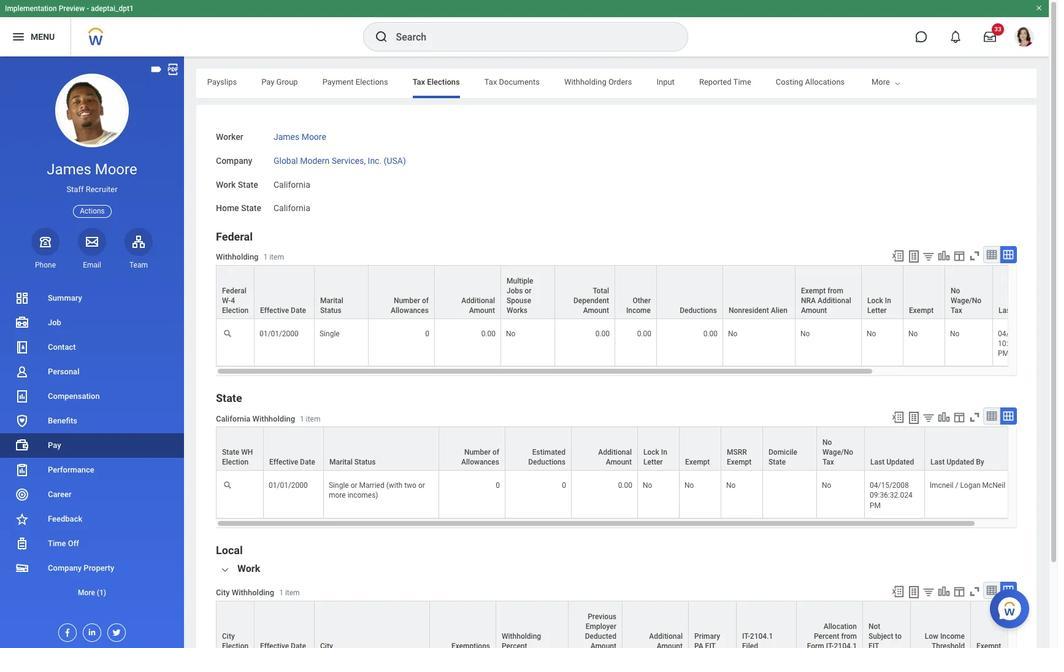 Task type: vqa. For each thing, say whether or not it's contained in the screenshot.
UPDATE to the bottom
no



Task type: locate. For each thing, give the bounding box(es) containing it.
james moore up global
[[274, 132, 326, 142]]

no wage/no tax column header right domicile state popup button
[[817, 427, 865, 472]]

0 vertical spatial number of allowances button
[[369, 266, 434, 319]]

last up 04/13/2008 in the bottom right of the page
[[999, 306, 1013, 315]]

of for state
[[493, 448, 500, 457]]

pm down 09:36:32.024
[[870, 501, 881, 510]]

click to view/edit grid preferences image right select to filter grid data image
[[953, 585, 967, 598]]

federal inside federal w-4 election
[[222, 287, 247, 295]]

fullscreen image for california withholding
[[968, 411, 982, 424]]

1 horizontal spatial 2104.1
[[834, 642, 857, 648]]

1 vertical spatial effective date
[[269, 458, 315, 467]]

allowances for federal
[[391, 306, 429, 315]]

additional amount column header left pa
[[623, 601, 689, 648]]

1 vertical spatial marital status
[[330, 458, 376, 467]]

employer
[[586, 622, 617, 631]]

3 election from the top
[[222, 642, 249, 648]]

marital for state
[[330, 458, 353, 467]]

0 vertical spatial item
[[270, 253, 284, 262]]

additional amount button
[[435, 266, 501, 319], [572, 427, 638, 470], [623, 601, 689, 648]]

additional inside work group
[[649, 632, 683, 640]]

more right allocations
[[872, 77, 890, 87]]

company property
[[48, 563, 114, 573]]

last updated button up 04/13/2008 in the bottom right of the page
[[994, 266, 1053, 319]]

1 horizontal spatial elections
[[427, 77, 460, 87]]

justify image
[[11, 29, 26, 44]]

export to worksheets image up last updated column header
[[907, 411, 922, 425]]

2 horizontal spatial 1
[[300, 415, 304, 423]]

0 vertical spatial allowances
[[391, 306, 429, 315]]

1 horizontal spatial lock in letter column header
[[862, 265, 904, 320]]

additional amount column header
[[435, 265, 501, 320], [572, 427, 638, 472], [623, 601, 689, 648]]

single inside "single or married (with two or more incomes)"
[[329, 481, 349, 490]]

updated for last updated by popup button
[[947, 458, 975, 467]]

expand/collapse chart image left fullscreen icon
[[938, 249, 951, 263]]

summary
[[48, 293, 82, 303]]

msrr exempt
[[727, 448, 752, 467]]

benefits image
[[15, 414, 29, 428]]

or right two at the bottom of page
[[418, 481, 425, 490]]

1 horizontal spatial number of allowances
[[461, 448, 500, 467]]

marital status up married
[[330, 458, 376, 467]]

0 horizontal spatial time
[[48, 539, 66, 548]]

number of allowances column header for state
[[439, 427, 506, 472]]

1 vertical spatial last updated button
[[865, 427, 925, 470]]

implementation
[[5, 4, 57, 13]]

menu button
[[0, 17, 71, 56]]

tab list
[[0, 69, 845, 98]]

0 vertical spatial effective date column header
[[255, 265, 315, 320]]

updated left by
[[947, 458, 975, 467]]

1 vertical spatial lock in letter column header
[[638, 427, 680, 472]]

33
[[995, 26, 1002, 33]]

column header
[[315, 601, 430, 648], [430, 601, 496, 648]]

of
[[422, 296, 429, 305], [493, 448, 500, 457]]

withholding 1 item
[[216, 252, 284, 262]]

0 vertical spatial james
[[274, 132, 300, 142]]

marital for federal
[[320, 296, 344, 305]]

no wage/no tax down fullscreen icon
[[951, 287, 982, 315]]

federal up 4
[[222, 287, 247, 295]]

1 california element from the top
[[274, 177, 310, 189]]

2 vertical spatial additional amount
[[649, 632, 683, 648]]

allowances
[[391, 306, 429, 315], [461, 458, 500, 467]]

number of allowances button for state
[[439, 427, 505, 470]]

0 horizontal spatial 0
[[425, 330, 430, 338]]

withholding inside withholding percent popup button
[[502, 632, 541, 640]]

career link
[[0, 482, 184, 507]]

percent inside withholding percent
[[502, 642, 527, 648]]

additional amount column header right estimated
[[572, 427, 638, 472]]

federal for federal
[[216, 230, 253, 243]]

federal up withholding 1 item
[[216, 230, 253, 243]]

item
[[270, 253, 284, 262], [306, 415, 321, 423], [285, 588, 300, 597]]

1 vertical spatial 01/01/2000
[[269, 481, 308, 490]]

deductions left nonresident
[[680, 306, 717, 315]]

table image
[[986, 249, 998, 261], [986, 410, 998, 422], [986, 584, 998, 596]]

1 vertical spatial company
[[48, 563, 82, 573]]

single for single or married (with two or more incomes)
[[329, 481, 349, 490]]

1 vertical spatial election
[[222, 458, 249, 467]]

1 vertical spatial marital
[[330, 458, 353, 467]]

compensation image
[[15, 389, 29, 404]]

0 horizontal spatial wage/no
[[823, 448, 854, 457]]

single
[[320, 330, 340, 338], [329, 481, 349, 490]]

cell
[[763, 471, 817, 518]]

income inside low income threshold
[[941, 632, 965, 640]]

1 horizontal spatial no wage/no tax
[[951, 287, 982, 315]]

0 horizontal spatial 2104.1
[[750, 632, 773, 640]]

4 row from the top
[[216, 471, 1041, 518]]

1 vertical spatial export to excel image
[[892, 411, 905, 424]]

state up home state
[[238, 179, 258, 189]]

state inside domicile state
[[769, 458, 786, 467]]

(usa)
[[384, 156, 406, 166]]

phone
[[35, 261, 56, 269]]

view team image
[[131, 234, 146, 249]]

fullscreen image
[[968, 411, 982, 424], [968, 585, 982, 598]]

last updated column header
[[865, 427, 925, 472]]

linkedin image
[[83, 624, 97, 637]]

marital up more on the bottom left of page
[[330, 458, 353, 467]]

04/15/2008 09:36:32.024 pm
[[870, 481, 915, 510]]

marital up single element
[[320, 296, 344, 305]]

additional amount inside work group
[[649, 632, 683, 648]]

select to filter grid data image left click to view/edit grid preferences image at the bottom of page
[[922, 411, 936, 424]]

export to excel image for state
[[892, 411, 905, 424]]

total dependent amount button
[[555, 266, 615, 319]]

export to worksheets image for federal
[[907, 249, 922, 264]]

1 vertical spatial additional amount column header
[[572, 427, 638, 472]]

navigation pane region
[[0, 56, 184, 648]]

1 inside "city withholding 1 item"
[[279, 588, 283, 597]]

2 export to excel image from the top
[[892, 411, 905, 424]]

more
[[329, 491, 346, 500]]

adeptai_dpt1
[[91, 4, 134, 13]]

1 eit from the left
[[705, 642, 716, 648]]

last up lmcneil
[[931, 458, 945, 467]]

effective date button right federal w-4 election popup button
[[255, 266, 314, 319]]

2 vertical spatial table image
[[986, 584, 998, 596]]

election down wh
[[222, 458, 249, 467]]

1 row from the top
[[216, 265, 1059, 320]]

row containing previous employer deducted amount
[[216, 601, 1059, 648]]

james moore up staff recruiter
[[47, 161, 137, 178]]

0 vertical spatial lock in letter button
[[862, 266, 903, 319]]

global modern services, inc. (usa)
[[274, 156, 406, 166]]

marital status column header up single element
[[315, 265, 369, 320]]

click to view/edit grid preferences image
[[953, 411, 967, 424]]

1 export to excel image from the top
[[892, 249, 905, 263]]

1 vertical spatial california
[[274, 203, 310, 213]]

1 select to filter grid data image from the top
[[922, 250, 936, 263]]

federal w-4 election column header
[[216, 265, 255, 320]]

0 vertical spatial additional amount
[[462, 296, 495, 315]]

james inside navigation pane 'region'
[[47, 161, 91, 178]]

updated up 04/15/2008
[[887, 458, 914, 467]]

eit inside 'primary pa eit'
[[705, 642, 716, 648]]

row for federal
[[216, 319, 1059, 367]]

0 vertical spatial no wage/no tax button
[[946, 266, 993, 319]]

expand/collapse chart image
[[938, 249, 951, 263], [938, 411, 951, 424], [938, 585, 951, 598]]

company property image
[[15, 561, 29, 576]]

click to view/edit grid preferences image left fullscreen icon
[[953, 249, 967, 263]]

lmcneil / logan mcneil
[[930, 481, 1006, 490]]

01/01/2000 for federal
[[260, 330, 299, 338]]

item inside withholding 1 item
[[270, 253, 284, 262]]

last updated up 04/15/2008
[[871, 458, 914, 467]]

works
[[507, 306, 528, 315]]

2 election from the top
[[222, 458, 249, 467]]

1 horizontal spatial last updated button
[[994, 266, 1053, 319]]

amount inside the exempt from nra additional amount
[[801, 306, 827, 315]]

work right chevron down icon
[[237, 562, 260, 574]]

city down chevron down icon
[[216, 588, 230, 597]]

0 for federal
[[425, 330, 430, 338]]

time off image
[[15, 536, 29, 551]]

moore up recruiter
[[95, 161, 137, 178]]

export to worksheets image for state
[[907, 411, 922, 425]]

amount inside total dependent amount
[[583, 306, 609, 315]]

0 vertical spatial status
[[320, 306, 342, 315]]

last updated up 04/13/2008 in the bottom right of the page
[[999, 306, 1043, 315]]

elections for payment elections
[[356, 77, 388, 87]]

lock
[[868, 296, 884, 305], [644, 448, 660, 457]]

effective date column header right federal w-4 election popup button
[[255, 265, 315, 320]]

item inside california withholding 1 item
[[306, 415, 321, 423]]

state right home
[[241, 203, 261, 213]]

fullscreen image right click to view/edit grid preferences image at the bottom of page
[[968, 411, 982, 424]]

exempt column header
[[904, 265, 946, 320], [680, 427, 722, 472]]

more (1)
[[78, 588, 106, 597]]

effective date for state
[[269, 458, 315, 467]]

single for single element
[[320, 330, 340, 338]]

effective date column header for federal
[[255, 265, 315, 320]]

(1)
[[97, 588, 106, 597]]

export to worksheets image left select to filter grid data image
[[907, 585, 922, 599]]

1 vertical spatial date
[[300, 458, 315, 467]]

updated inside column header
[[887, 458, 914, 467]]

click to view/edit grid preferences image
[[953, 249, 967, 263], [953, 585, 967, 598]]

item for city withholding
[[285, 588, 300, 597]]

1 vertical spatial allowances
[[461, 458, 500, 467]]

exempt button for bottommost exempt column header
[[680, 427, 721, 470]]

0 vertical spatial deductions
[[680, 306, 717, 315]]

multiple
[[507, 277, 534, 285]]

export to worksheets image
[[907, 249, 922, 264], [907, 411, 922, 425], [907, 585, 922, 599]]

0 vertical spatial income
[[627, 306, 651, 315]]

no wage/no tax column header down fullscreen icon
[[946, 265, 994, 320]]

election inside 'popup button'
[[222, 642, 249, 648]]

row for state
[[216, 471, 1041, 518]]

work inside group
[[237, 562, 260, 574]]

marital status button
[[315, 266, 368, 319], [324, 427, 439, 470]]

0 horizontal spatial last
[[871, 458, 885, 467]]

facebook image
[[59, 624, 72, 638]]

it- up filed
[[743, 632, 750, 640]]

nonresident alien
[[729, 306, 788, 315]]

select to filter grid data image left fullscreen icon
[[922, 250, 936, 263]]

3 row from the top
[[216, 427, 1041, 472]]

0 horizontal spatial item
[[270, 253, 284, 262]]

city election
[[222, 632, 249, 648]]

property
[[84, 563, 114, 573]]

orders
[[609, 77, 632, 87]]

lmcneil / logan mcneil element
[[930, 479, 1006, 490]]

work group
[[216, 562, 1059, 648]]

other income button
[[615, 266, 657, 319]]

city down "city withholding 1 item"
[[222, 632, 235, 640]]

1 horizontal spatial status
[[355, 458, 376, 467]]

pay inside navigation pane 'region'
[[48, 441, 61, 450]]

0 vertical spatial letter
[[868, 306, 887, 315]]

more inside dropdown button
[[78, 588, 95, 597]]

tag image
[[150, 63, 163, 76]]

1 vertical spatial city
[[222, 632, 235, 640]]

0 vertical spatial export to excel image
[[892, 249, 905, 263]]

wage/no right domicile state column header
[[823, 448, 854, 457]]

marital status button up married
[[324, 427, 439, 470]]

benefits
[[48, 416, 77, 425]]

select to filter grid data image for federal
[[922, 250, 936, 263]]

status for federal
[[320, 306, 342, 315]]

no wage/no tax right domicile state column header
[[823, 438, 854, 467]]

expand table image
[[1003, 249, 1015, 261], [1003, 584, 1015, 596]]

pay left group
[[262, 77, 275, 87]]

exempt button for topmost exempt column header
[[904, 266, 945, 319]]

2 elections from the left
[[427, 77, 460, 87]]

fullscreen image
[[968, 249, 982, 263]]

row
[[216, 265, 1059, 320], [216, 319, 1059, 367], [216, 427, 1041, 472], [216, 471, 1041, 518], [216, 601, 1059, 648]]

additional amount button right estimated
[[572, 427, 638, 470]]

msrr exempt column header
[[722, 427, 763, 472]]

company for company
[[216, 156, 252, 166]]

2 horizontal spatial or
[[525, 287, 532, 295]]

export to worksheets image left fullscreen icon
[[907, 249, 922, 264]]

list
[[0, 286, 184, 605]]

company up work state
[[216, 156, 252, 166]]

1 vertical spatial number
[[464, 448, 491, 457]]

pm inside 04/13/2008 10:05:14.514 pm
[[998, 349, 1009, 358]]

city for withholding
[[216, 588, 230, 597]]

twitter image
[[108, 624, 122, 638]]

date for state
[[300, 458, 315, 467]]

james up staff
[[47, 161, 91, 178]]

1 vertical spatial james
[[47, 161, 91, 178]]

2 california element from the top
[[274, 201, 310, 213]]

5 row from the top
[[216, 601, 1059, 648]]

it- right form
[[826, 642, 834, 648]]

multiple jobs or spouse works
[[507, 277, 534, 315]]

2 eit from the left
[[869, 642, 880, 648]]

close environment banner image
[[1036, 4, 1043, 12]]

no wage/no tax button for no wage/no tax column header to the right
[[946, 266, 993, 319]]

income down other
[[627, 306, 651, 315]]

view printable version (pdf) image
[[166, 63, 180, 76]]

domicile
[[769, 448, 798, 457]]

california element
[[274, 177, 310, 189], [274, 201, 310, 213]]

1 horizontal spatial eit
[[869, 642, 880, 648]]

04/13/2008 10:05:14.514 pm
[[998, 330, 1043, 358]]

0 vertical spatial work
[[216, 179, 236, 189]]

marital status button for state
[[324, 427, 439, 470]]

0 vertical spatial last updated
[[999, 306, 1043, 315]]

actions button
[[73, 205, 112, 218]]

state wh election column header
[[216, 427, 264, 472]]

status up single element
[[320, 306, 342, 315]]

time right reported
[[734, 77, 752, 87]]

item inside "city withholding 1 item"
[[285, 588, 300, 597]]

1 election from the top
[[222, 306, 249, 315]]

1 horizontal spatial 0
[[496, 481, 500, 490]]

2 horizontal spatial item
[[306, 415, 321, 423]]

company down time off
[[48, 563, 82, 573]]

1 inside california withholding 1 item
[[300, 415, 304, 423]]

0 horizontal spatial exempt column header
[[680, 427, 722, 472]]

0 vertical spatial select to filter grid data image
[[922, 250, 936, 263]]

withholding for withholding 1 item
[[216, 252, 259, 262]]

last updated button inside column header
[[865, 427, 925, 470]]

updated for last updated popup button inside the column header
[[887, 458, 914, 467]]

pm inside the 04/15/2008 09:36:32.024 pm
[[870, 501, 881, 510]]

no wage/no tax button right domicile state popup button
[[817, 427, 865, 470]]

no wage/no tax button down fullscreen icon
[[946, 266, 993, 319]]

1 for california withholding
[[300, 415, 304, 423]]

amount inside previous employer deducted amount
[[591, 642, 617, 648]]

0 vertical spatial table image
[[986, 249, 998, 261]]

lock in letter column header
[[862, 265, 904, 320], [638, 427, 680, 472]]

2104.1 up filed
[[750, 632, 773, 640]]

1 vertical spatial marital status column header
[[324, 427, 439, 472]]

0 vertical spatial no wage/no tax
[[951, 287, 982, 315]]

wage/no down fullscreen icon
[[951, 296, 982, 305]]

company inside list
[[48, 563, 82, 573]]

elections
[[356, 77, 388, 87], [427, 77, 460, 87]]

0 horizontal spatial income
[[627, 306, 651, 315]]

percent for allocation
[[814, 632, 840, 640]]

2104.1 inside it-2104.1 filed
[[750, 632, 773, 640]]

0 horizontal spatial james
[[47, 161, 91, 178]]

additional amount button left jobs
[[435, 266, 501, 319]]

city election button
[[217, 601, 254, 648]]

1 horizontal spatial number of allowances column header
[[439, 427, 506, 472]]

status inside marital status
[[320, 306, 342, 315]]

exempt button
[[904, 266, 945, 319], [680, 427, 721, 470]]

additional amount for "additional amount" "column header" within the work group
[[649, 632, 683, 648]]

election
[[222, 306, 249, 315], [222, 458, 249, 467], [222, 642, 249, 648]]

team james moore element
[[125, 260, 153, 270]]

number of allowances column header
[[369, 265, 435, 320], [439, 427, 506, 472]]

1 vertical spatial from
[[842, 632, 857, 640]]

0 horizontal spatial number of allowances button
[[369, 266, 434, 319]]

effective right federal w-4 election
[[260, 306, 289, 315]]

income up threshold
[[941, 632, 965, 640]]

election down "city withholding 1 item"
[[222, 642, 249, 648]]

0 horizontal spatial company
[[48, 563, 82, 573]]

pm down 10:05:14.514
[[998, 349, 1009, 358]]

0 vertical spatial export to worksheets image
[[907, 249, 922, 264]]

in
[[885, 296, 892, 305], [661, 448, 668, 457]]

moore up modern
[[302, 132, 326, 142]]

additional amount button left pa
[[623, 601, 689, 648]]

1 vertical spatial wage/no
[[823, 448, 854, 457]]

expand/collapse chart image left click to view/edit grid preferences image at the bottom of page
[[938, 411, 951, 424]]

2 vertical spatial additional amount column header
[[623, 601, 689, 648]]

lock in letter for lock in letter popup button for lock in letter column header to the left
[[644, 448, 668, 467]]

city inside city election
[[222, 632, 235, 640]]

0 horizontal spatial of
[[422, 296, 429, 305]]

expand table image for 1
[[1003, 249, 1015, 261]]

home
[[216, 203, 239, 213]]

california for work state
[[274, 179, 310, 189]]

additional amount for the topmost "additional amount" "column header"
[[462, 296, 495, 315]]

compensation link
[[0, 384, 184, 409]]

last updated button up 04/15/2008
[[865, 427, 925, 470]]

2104.1 inside "allocation percent from form it-2104.1"
[[834, 642, 857, 648]]

1 vertical spatial additional amount button
[[572, 427, 638, 470]]

election inside "state wh election"
[[222, 458, 249, 467]]

status up married
[[355, 458, 376, 467]]

no wage/no tax column header
[[946, 265, 994, 320], [817, 427, 865, 472]]

more (1) button
[[0, 581, 184, 605]]

last up 04/15/2008
[[871, 458, 885, 467]]

0 horizontal spatial no wage/no tax button
[[817, 427, 865, 470]]

chevron down image
[[218, 566, 233, 574]]

2104.1 down allocation
[[834, 642, 857, 648]]

marital status up single element
[[320, 296, 344, 315]]

select to filter grid data image
[[922, 250, 936, 263], [922, 411, 936, 424]]

0 horizontal spatial number of allowances column header
[[369, 265, 435, 320]]

04/15/2008
[[870, 481, 909, 490]]

or down "multiple" on the top of page
[[525, 287, 532, 295]]

total
[[593, 287, 609, 295]]

1 horizontal spatial number
[[464, 448, 491, 457]]

no wage/no tax button
[[946, 266, 993, 319], [817, 427, 865, 470]]

more left (1) at bottom left
[[78, 588, 95, 597]]

last updated by
[[931, 458, 985, 467]]

compensation
[[48, 392, 100, 401]]

low income threshold
[[925, 632, 965, 648]]

pay down benefits
[[48, 441, 61, 450]]

2 vertical spatial export to worksheets image
[[907, 585, 922, 599]]

previous
[[588, 612, 617, 621]]

0 horizontal spatial lock in letter button
[[638, 427, 679, 470]]

2 row from the top
[[216, 319, 1059, 367]]

1 horizontal spatial moore
[[302, 132, 326, 142]]

time left off on the left bottom of page
[[48, 539, 66, 548]]

1 vertical spatial effective
[[269, 458, 298, 467]]

phone button
[[31, 228, 60, 270]]

effective date column header
[[255, 265, 315, 320], [264, 427, 324, 472]]

effective date down california withholding 1 item
[[269, 458, 315, 467]]

federal for federal w-4 election
[[222, 287, 247, 295]]

1 vertical spatial moore
[[95, 161, 137, 178]]

1 horizontal spatial exempt column header
[[904, 265, 946, 320]]

withholding for withholding percent
[[502, 632, 541, 640]]

allocation percent from form it-2104.1 button
[[797, 601, 863, 648]]

10:05:14.514
[[998, 339, 1041, 348]]

effective date for federal
[[260, 306, 306, 315]]

1 horizontal spatial lock in letter button
[[862, 266, 903, 319]]

toolbar
[[886, 246, 1017, 265], [886, 408, 1017, 427], [886, 582, 1017, 601]]

percent inside "allocation percent from form it-2104.1"
[[814, 632, 840, 640]]

not subject to eit
[[869, 622, 902, 648]]

estimated deductions column header
[[506, 427, 572, 472]]

feedback link
[[0, 507, 184, 531]]

0 horizontal spatial deductions
[[529, 458, 566, 467]]

2 vertical spatial expand/collapse chart image
[[938, 585, 951, 598]]

1 vertical spatial fullscreen image
[[968, 585, 982, 598]]

number of allowances button for federal
[[369, 266, 434, 319]]

marital status button up single element
[[315, 266, 368, 319]]

james moore
[[274, 132, 326, 142], [47, 161, 137, 178]]

allowances for state
[[461, 458, 500, 467]]

deductions down estimated
[[529, 458, 566, 467]]

low income threshold button
[[911, 601, 971, 648]]

state down domicile
[[769, 458, 786, 467]]

1 vertical spatial lock in letter
[[644, 448, 668, 467]]

2 select to filter grid data image from the top
[[922, 411, 936, 424]]

0 horizontal spatial percent
[[502, 642, 527, 648]]

additional amount button for the middle "additional amount" "column header"
[[572, 427, 638, 470]]

effective date column header down california withholding 1 item
[[264, 427, 324, 472]]

wage/no for no wage/no tax popup button associated with no wage/no tax column header to the right
[[951, 296, 982, 305]]

0 horizontal spatial status
[[320, 306, 342, 315]]

two
[[404, 481, 417, 490]]

election down 4
[[222, 306, 249, 315]]

work button
[[237, 562, 260, 574]]

james up global
[[274, 132, 300, 142]]

updated up 04/13/2008 in the bottom right of the page
[[1015, 306, 1043, 315]]

0 vertical spatial california element
[[274, 177, 310, 189]]

effective right state wh election column header
[[269, 458, 298, 467]]

1 elections from the left
[[356, 77, 388, 87]]

effective
[[260, 306, 289, 315], [269, 458, 298, 467]]

additional amount column header left jobs
[[435, 265, 501, 320]]

fullscreen image right select to filter grid data image
[[968, 585, 982, 598]]

city for election
[[222, 632, 235, 640]]

last updated button
[[994, 266, 1053, 319], [865, 427, 925, 470]]

marital status column header
[[315, 265, 369, 320], [324, 427, 439, 472]]

04/13/2008
[[998, 330, 1038, 338]]

0 vertical spatial 1
[[264, 253, 268, 262]]

low income threshold column header
[[911, 601, 971, 648]]

eit down primary
[[705, 642, 716, 648]]

2 vertical spatial election
[[222, 642, 249, 648]]

click to view/edit grid preferences image for withholding
[[953, 585, 967, 598]]

01/01/2000
[[260, 330, 299, 338], [269, 481, 308, 490]]

state left wh
[[222, 448, 239, 457]]

eit down subject
[[869, 642, 880, 648]]

1 vertical spatial expand/collapse chart image
[[938, 411, 951, 424]]

2 column header from the left
[[430, 601, 496, 648]]

export to excel image
[[892, 249, 905, 263], [892, 411, 905, 424]]

0 horizontal spatial work
[[216, 179, 236, 189]]

0 vertical spatial date
[[291, 306, 306, 315]]

marital status column header for state
[[324, 427, 439, 472]]

work up home
[[216, 179, 236, 189]]

0 vertical spatial 01/01/2000
[[260, 330, 299, 338]]

pm for 04/15/2008 09:36:32.024 pm
[[870, 501, 881, 510]]

not subject to eit column header
[[863, 601, 911, 648]]

expand/collapse chart image right select to filter grid data image
[[938, 585, 951, 598]]

w-
[[222, 296, 231, 305]]

allocation percent from form it-2104.1 column header
[[797, 601, 863, 648]]

multiple jobs or spouse works column header
[[501, 265, 555, 320]]

0 vertical spatial it-
[[743, 632, 750, 640]]

0 vertical spatial marital
[[320, 296, 344, 305]]

1
[[264, 253, 268, 262], [300, 415, 304, 423], [279, 588, 283, 597]]

2 horizontal spatial updated
[[1015, 306, 1043, 315]]

export to excel image
[[892, 585, 905, 598]]

california for home state
[[274, 203, 310, 213]]

effective date button down california withholding 1 item
[[264, 427, 323, 470]]

marital status button for federal
[[315, 266, 368, 319]]

or up incomes)
[[351, 481, 357, 490]]

effective date right federal w-4 election
[[260, 306, 306, 315]]

0 vertical spatial from
[[828, 287, 844, 295]]

lock in letter for lock in letter popup button related to topmost lock in letter column header
[[868, 296, 892, 315]]

team link
[[125, 228, 153, 270]]

0 vertical spatial election
[[222, 306, 249, 315]]

01/01/2000 for state
[[269, 481, 308, 490]]

marital status column header up married
[[324, 427, 439, 472]]



Task type: describe. For each thing, give the bounding box(es) containing it.
actions
[[80, 207, 105, 215]]

email button
[[78, 228, 106, 270]]

-
[[87, 4, 89, 13]]

time off
[[48, 539, 79, 548]]

allocation
[[824, 622, 857, 631]]

0 vertical spatial additional amount column header
[[435, 265, 501, 320]]

job
[[48, 318, 61, 327]]

worker
[[216, 132, 243, 142]]

more for more (1)
[[78, 588, 95, 597]]

1 inside withholding 1 item
[[264, 253, 268, 262]]

spouse
[[507, 296, 532, 305]]

0 horizontal spatial no wage/no tax
[[823, 438, 854, 467]]

1 horizontal spatial lock
[[868, 296, 884, 305]]

list containing summary
[[0, 286, 184, 605]]

exempt from nra additional amount button
[[796, 266, 862, 319]]

modern
[[300, 156, 330, 166]]

team
[[129, 261, 148, 269]]

number for federal
[[394, 296, 420, 305]]

total dependent amount
[[574, 287, 609, 315]]

mcneil
[[983, 481, 1006, 490]]

0 horizontal spatial lock in letter column header
[[638, 427, 680, 472]]

previous employer deducted amount column header
[[569, 601, 623, 648]]

withholding orders
[[565, 77, 632, 87]]

more for more
[[872, 77, 890, 87]]

in for lock in letter popup button related to topmost lock in letter column header
[[885, 296, 892, 305]]

federal w-4 election
[[222, 287, 249, 315]]

moore inside navigation pane 'region'
[[95, 161, 137, 178]]

state wh election
[[222, 448, 253, 467]]

eit inside not subject to eit
[[869, 642, 880, 648]]

married
[[359, 481, 385, 490]]

1 horizontal spatial last updated
[[999, 306, 1043, 315]]

effective for state
[[269, 458, 298, 467]]

performance image
[[15, 463, 29, 477]]

jobs
[[507, 287, 523, 295]]

additional amount for the middle "additional amount" "column header"
[[598, 448, 632, 467]]

date for federal
[[291, 306, 306, 315]]

last updated inside column header
[[871, 458, 914, 467]]

single or married (with two or more incomes)
[[329, 481, 425, 500]]

pay for pay group
[[262, 77, 275, 87]]

pay link
[[0, 433, 184, 458]]

1 vertical spatial deductions
[[529, 458, 566, 467]]

number of allowances column header for federal
[[369, 265, 435, 320]]

click to view/edit grid preferences image for 1
[[953, 249, 967, 263]]

personal
[[48, 367, 79, 376]]

profile logan mcneil image
[[1015, 27, 1035, 49]]

marital status column header for federal
[[315, 265, 369, 320]]

msrr exempt button
[[722, 427, 763, 470]]

state for work state
[[238, 179, 258, 189]]

lock in letter button for lock in letter column header to the left
[[638, 427, 679, 470]]

dependent
[[574, 296, 609, 305]]

0 horizontal spatial or
[[351, 481, 357, 490]]

marital status for state
[[330, 458, 376, 467]]

global modern services, inc. (usa) link
[[274, 153, 406, 166]]

toolbar inside work group
[[886, 582, 1017, 601]]

state up california withholding 1 item
[[216, 392, 242, 405]]

msrr
[[727, 448, 747, 457]]

pa
[[695, 642, 704, 648]]

effective date button for federal
[[255, 266, 314, 319]]

by
[[976, 458, 985, 467]]

documents
[[499, 77, 540, 87]]

expand table image for withholding
[[1003, 584, 1015, 596]]

logan
[[961, 481, 981, 490]]

summary image
[[15, 291, 29, 306]]

1 for city withholding
[[279, 588, 283, 597]]

1 horizontal spatial or
[[418, 481, 425, 490]]

additional amount button for the topmost "additional amount" "column header"
[[435, 266, 501, 319]]

job image
[[15, 315, 29, 330]]

reported
[[699, 77, 732, 87]]

row containing no wage/no tax
[[216, 427, 1041, 472]]

city election column header
[[216, 601, 255, 648]]

total dependent amount column header
[[555, 265, 615, 320]]

work for work
[[237, 562, 260, 574]]

state inside "state wh election"
[[222, 448, 239, 457]]

career image
[[15, 487, 29, 502]]

withholding percent
[[502, 632, 541, 648]]

domicile state column header
[[763, 427, 817, 472]]

percent for withholding
[[502, 642, 527, 648]]

number of allowances for federal
[[391, 296, 429, 315]]

mail image
[[85, 234, 99, 249]]

costing
[[776, 77, 803, 87]]

domicile state
[[769, 448, 798, 467]]

0 vertical spatial time
[[734, 77, 752, 87]]

last inside last updated by popup button
[[931, 458, 945, 467]]

1 horizontal spatial no wage/no tax column header
[[946, 265, 994, 320]]

elections for tax elections
[[427, 77, 460, 87]]

income for low
[[941, 632, 965, 640]]

james moore inside navigation pane 'region'
[[47, 161, 137, 178]]

expand/collapse chart image for state
[[938, 411, 951, 424]]

previous employer deducted amount
[[585, 612, 617, 648]]

deductions button
[[657, 266, 723, 319]]

work for work state
[[216, 179, 236, 189]]

costing allocations
[[776, 77, 845, 87]]

time off link
[[0, 531, 184, 556]]

select to filter grid data image for state
[[922, 411, 936, 424]]

additional inside the exempt from nra additional amount
[[818, 296, 852, 305]]

email
[[83, 261, 101, 269]]

2 horizontal spatial 0
[[562, 481, 566, 490]]

of for federal
[[422, 296, 429, 305]]

input
[[657, 77, 675, 87]]

california element for home state
[[274, 201, 310, 213]]

contact image
[[15, 340, 29, 355]]

low
[[925, 632, 939, 640]]

job link
[[0, 311, 184, 335]]

not subject to eit button
[[863, 601, 911, 648]]

0 horizontal spatial no wage/no tax column header
[[817, 427, 865, 472]]

effective date button for state
[[264, 427, 323, 470]]

0 vertical spatial exempt column header
[[904, 265, 946, 320]]

select to filter grid data image
[[922, 585, 936, 598]]

Search Workday  search field
[[396, 23, 662, 50]]

more (1) button
[[0, 585, 184, 600]]

nonresident alien button
[[724, 266, 795, 319]]

row for local
[[216, 601, 1059, 648]]

0 vertical spatial james moore
[[274, 132, 326, 142]]

contact
[[48, 342, 76, 352]]

table image for state
[[986, 410, 998, 422]]

it- inside it-2104.1 filed
[[743, 632, 750, 640]]

deducted
[[585, 632, 617, 640]]

in for lock in letter popup button for lock in letter column header to the left
[[661, 448, 668, 457]]

summary link
[[0, 286, 184, 311]]

1 horizontal spatial james
[[274, 132, 300, 142]]

pay image
[[15, 438, 29, 453]]

state wh election button
[[217, 427, 263, 470]]

33 button
[[977, 23, 1005, 50]]

toolbar for federal
[[886, 246, 1017, 265]]

withholding percent column header
[[496, 601, 569, 648]]

single or married (with two or more incomes) element
[[329, 479, 425, 500]]

additional amount button for "additional amount" "column header" within the work group
[[623, 601, 689, 648]]

allocation percent from form it-2104.1
[[807, 622, 857, 648]]

james moore link
[[274, 129, 326, 142]]

last inside last updated column header
[[871, 458, 885, 467]]

california element for work state
[[274, 177, 310, 189]]

item for california withholding
[[306, 415, 321, 423]]

primary pa eit button
[[689, 601, 736, 648]]

withholding for withholding orders
[[565, 77, 607, 87]]

pm for 04/13/2008 10:05:14.514 pm
[[998, 349, 1009, 358]]

1 vertical spatial lock
[[644, 448, 660, 457]]

nonresident
[[729, 306, 769, 315]]

number of allowances for state
[[461, 448, 500, 467]]

no wage/no tax button for the left no wage/no tax column header
[[817, 427, 865, 470]]

threshold
[[932, 642, 965, 648]]

reported time
[[699, 77, 752, 87]]

filed
[[743, 642, 758, 648]]

tab list containing payslips
[[0, 69, 845, 98]]

previous employer deducted amount button
[[569, 601, 622, 648]]

from inside "allocation percent from form it-2104.1"
[[842, 632, 857, 640]]

to
[[896, 632, 902, 640]]

feedback image
[[15, 512, 29, 527]]

staff
[[67, 185, 84, 194]]

2 vertical spatial california
[[216, 414, 251, 423]]

nonresident alien column header
[[724, 265, 796, 320]]

or inside the multiple jobs or spouse works
[[525, 287, 532, 295]]

inc.
[[368, 156, 382, 166]]

expand table image
[[1003, 410, 1015, 422]]

other income column header
[[615, 265, 657, 320]]

phone image
[[37, 234, 54, 249]]

personal link
[[0, 360, 184, 384]]

0 for state
[[496, 481, 500, 490]]

export to excel image for federal
[[892, 249, 905, 263]]

group
[[277, 77, 298, 87]]

payment elections
[[323, 77, 388, 87]]

status for state
[[355, 458, 376, 467]]

exempt from nra additional amount column header
[[796, 265, 862, 320]]

phone james moore element
[[31, 260, 60, 270]]

toolbar for state
[[886, 408, 1017, 427]]

tax elections
[[413, 77, 460, 87]]

payment
[[323, 77, 354, 87]]

4
[[231, 296, 235, 305]]

federal w-4 election button
[[217, 266, 254, 319]]

email james moore element
[[78, 260, 106, 270]]

state for domicile state
[[769, 458, 786, 467]]

company property link
[[0, 556, 184, 581]]

menu banner
[[0, 0, 1049, 56]]

company for company property
[[48, 563, 82, 573]]

income for other
[[627, 306, 651, 315]]

effective for federal
[[260, 306, 289, 315]]

it-2104.1 filed column header
[[737, 601, 797, 648]]

notifications large image
[[950, 31, 962, 43]]

single element
[[320, 327, 340, 338]]

it- inside "allocation percent from form it-2104.1"
[[826, 642, 834, 648]]

row containing multiple jobs or spouse works
[[216, 265, 1059, 320]]

1 vertical spatial letter
[[644, 458, 663, 467]]

from inside the exempt from nra additional amount
[[828, 287, 844, 295]]

california withholding 1 item
[[216, 414, 321, 423]]

0 vertical spatial lock in letter column header
[[862, 265, 904, 320]]

updated for topmost last updated popup button
[[1015, 306, 1043, 315]]

2 horizontal spatial last
[[999, 306, 1013, 315]]

additional amount column header inside work group
[[623, 601, 689, 648]]

primary pa eit column header
[[689, 601, 737, 648]]

performance
[[48, 465, 94, 474]]

search image
[[374, 29, 389, 44]]

incomes)
[[348, 491, 378, 500]]

exempt inside the exempt from nra additional amount
[[801, 287, 826, 295]]

state for home state
[[241, 203, 261, 213]]

wh
[[241, 448, 253, 457]]

pay for pay
[[48, 441, 61, 450]]

lock in letter button for topmost lock in letter column header
[[862, 266, 903, 319]]

payslips
[[207, 77, 237, 87]]

alien
[[771, 306, 788, 315]]

0 vertical spatial last updated button
[[994, 266, 1053, 319]]

wage/no for no wage/no tax popup button for the left no wage/no tax column header
[[823, 448, 854, 457]]

1 vertical spatial exempt column header
[[680, 427, 722, 472]]

career
[[48, 490, 71, 499]]

fullscreen image for city withholding
[[968, 585, 982, 598]]

pay group
[[262, 77, 298, 87]]

0 vertical spatial moore
[[302, 132, 326, 142]]

time inside navigation pane 'region'
[[48, 539, 66, 548]]

last updated by button
[[925, 427, 1040, 470]]

preview
[[59, 4, 85, 13]]

deductions column header
[[657, 265, 724, 320]]

1 column header from the left
[[315, 601, 430, 648]]

inbox large image
[[984, 31, 997, 43]]

effective date column header for state
[[264, 427, 324, 472]]

table image for federal
[[986, 249, 998, 261]]

staff recruiter
[[67, 185, 118, 194]]

estimated
[[533, 448, 566, 457]]

local
[[216, 543, 243, 556]]

implementation preview -   adeptai_dpt1
[[5, 4, 134, 13]]

personal image
[[15, 365, 29, 379]]



